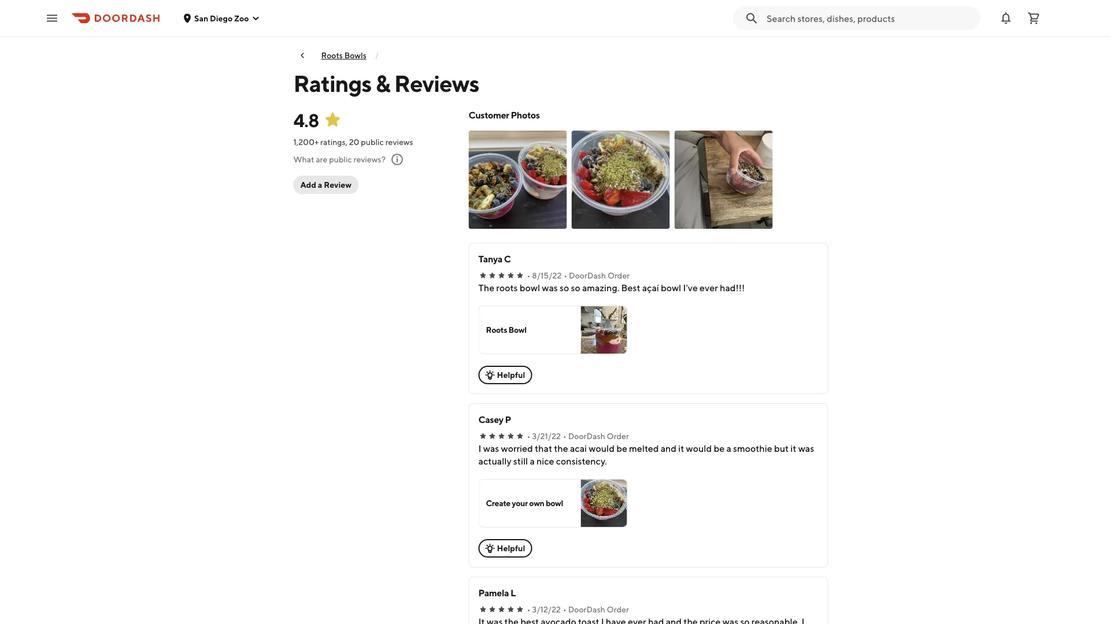 Task type: describe. For each thing, give the bounding box(es) containing it.
reviews
[[386, 137, 413, 147]]

casey p
[[479, 414, 511, 425]]

• 3/12/22 • doordash order
[[527, 605, 629, 615]]

• right 3/21/22
[[563, 432, 567, 441]]

ratings
[[321, 137, 346, 147]]

3/21/22
[[532, 432, 561, 441]]

san diego zoo button
[[183, 13, 261, 23]]

roots bowl button
[[479, 306, 628, 355]]

ratings
[[294, 69, 372, 97]]

doordash for casey p
[[568, 432, 606, 441]]

roots for roots bowls
[[321, 51, 343, 60]]

roots bowl
[[486, 325, 527, 335]]

c
[[504, 254, 511, 265]]

item photo 1 image
[[469, 131, 567, 229]]

notification bell image
[[1000, 11, 1013, 25]]

create your own bowl
[[486, 499, 563, 508]]

• 3/21/22 • doordash order
[[527, 432, 629, 441]]

reviews?
[[354, 155, 386, 164]]

pamela l
[[479, 588, 516, 599]]

• left 3/21/22
[[527, 432, 531, 441]]

0 vertical spatial public
[[361, 137, 384, 147]]

bowls
[[345, 51, 367, 60]]

Store search: begin typing to search for stores available on DoorDash text field
[[767, 12, 974, 25]]

,
[[346, 137, 348, 147]]

doordash for tanya c
[[569, 271, 606, 281]]

item photo 2 image
[[572, 131, 670, 229]]

review
[[324, 180, 352, 190]]

zoo
[[234, 13, 249, 23]]

add a review button
[[294, 176, 359, 194]]

back to store button image
[[298, 51, 307, 60]]

helpful button for p
[[479, 540, 532, 558]]

bowl
[[546, 499, 563, 508]]

0 items, open order cart image
[[1027, 11, 1041, 25]]

helpful for casey p
[[497, 544, 525, 554]]

&
[[376, 69, 390, 97]]

1,200+ ratings , 20 public reviews
[[294, 137, 413, 147]]

item photo 3 image
[[675, 131, 773, 229]]

customer
[[469, 110, 509, 121]]

san diego zoo
[[194, 13, 249, 23]]

create
[[486, 499, 511, 508]]

photos
[[511, 110, 540, 121]]

your
[[512, 499, 528, 508]]

what
[[294, 155, 314, 164]]



Task type: vqa. For each thing, say whether or not it's contained in the screenshot.
the middle comes
no



Task type: locate. For each thing, give the bounding box(es) containing it.
• left 3/12/22
[[527, 605, 531, 615]]

what are public reviews?
[[294, 155, 386, 164]]

1 helpful button from the top
[[479, 366, 532, 385]]

helpful
[[497, 370, 525, 380], [497, 544, 525, 554]]

ratings & reviews
[[294, 69, 479, 97]]

roots inside button
[[486, 325, 507, 335]]

tanya c
[[479, 254, 511, 265]]

tanya
[[479, 254, 503, 265]]

create your own bowl button
[[479, 480, 628, 528]]

• 8/15/22 • doordash order
[[527, 271, 630, 281]]

casey
[[479, 414, 504, 425]]

l
[[511, 588, 516, 599]]

a
[[318, 180, 322, 190]]

order
[[608, 271, 630, 281], [607, 432, 629, 441], [607, 605, 629, 615]]

own
[[529, 499, 545, 508]]

helpful up l
[[497, 544, 525, 554]]

doordash for pamela l
[[568, 605, 606, 615]]

1 helpful from the top
[[497, 370, 525, 380]]

add a review
[[300, 180, 352, 190]]

roots bowl image
[[581, 307, 627, 354]]

0 vertical spatial doordash
[[569, 271, 606, 281]]

3/12/22
[[532, 605, 561, 615]]

• left 8/15/22
[[527, 271, 531, 281]]

public up 'reviews?'
[[361, 137, 384, 147]]

doordash right 3/12/22
[[568, 605, 606, 615]]

roots for roots bowl
[[486, 325, 507, 335]]

helpful button up p
[[479, 366, 532, 385]]

1 horizontal spatial public
[[361, 137, 384, 147]]

public
[[361, 137, 384, 147], [329, 155, 352, 164]]

2 helpful from the top
[[497, 544, 525, 554]]

roots left bowl
[[486, 325, 507, 335]]

public down ,
[[329, 155, 352, 164]]

helpful for tanya c
[[497, 370, 525, 380]]

pamela
[[479, 588, 509, 599]]

san
[[194, 13, 208, 23]]

1 vertical spatial order
[[607, 432, 629, 441]]

roots bowls
[[321, 51, 367, 60]]

doordash right 3/21/22
[[568, 432, 606, 441]]

0 vertical spatial roots
[[321, 51, 343, 60]]

diego
[[210, 13, 233, 23]]

• right 3/12/22
[[563, 605, 567, 615]]

open menu image
[[45, 11, 59, 25]]

add
[[300, 180, 316, 190]]

0 horizontal spatial roots
[[321, 51, 343, 60]]

1,200+
[[294, 137, 319, 147]]

roots
[[321, 51, 343, 60], [486, 325, 507, 335]]

p
[[505, 414, 511, 425]]

2 vertical spatial doordash
[[568, 605, 606, 615]]

helpful button for c
[[479, 366, 532, 385]]

• right 8/15/22
[[564, 271, 568, 281]]

bowl
[[509, 325, 527, 335]]

1 vertical spatial doordash
[[568, 432, 606, 441]]

20
[[349, 137, 360, 147]]

2 vertical spatial order
[[607, 605, 629, 615]]

helpful button
[[479, 366, 532, 385], [479, 540, 532, 558]]

create your own bowl image
[[581, 480, 627, 528]]

order for l
[[607, 605, 629, 615]]

reviews
[[394, 69, 479, 97]]

roots bowls link
[[321, 51, 367, 60]]

order for c
[[608, 271, 630, 281]]

1 vertical spatial helpful button
[[479, 540, 532, 558]]

doordash
[[569, 271, 606, 281], [568, 432, 606, 441], [568, 605, 606, 615]]

0 horizontal spatial public
[[329, 155, 352, 164]]

1 vertical spatial helpful
[[497, 544, 525, 554]]

0 vertical spatial order
[[608, 271, 630, 281]]

1 vertical spatial roots
[[486, 325, 507, 335]]

0 vertical spatial helpful
[[497, 370, 525, 380]]

roots left bowls
[[321, 51, 343, 60]]

are
[[316, 155, 328, 164]]

8/15/22
[[532, 271, 562, 281]]

4.8
[[294, 109, 319, 131]]

•
[[527, 271, 531, 281], [564, 271, 568, 281], [527, 432, 531, 441], [563, 432, 567, 441], [527, 605, 531, 615], [563, 605, 567, 615]]

order for p
[[607, 432, 629, 441]]

helpful button up l
[[479, 540, 532, 558]]

1 vertical spatial public
[[329, 155, 352, 164]]

helpful up p
[[497, 370, 525, 380]]

2 helpful button from the top
[[479, 540, 532, 558]]

1 horizontal spatial roots
[[486, 325, 507, 335]]

customer photos
[[469, 110, 540, 121]]

0 vertical spatial helpful button
[[479, 366, 532, 385]]

doordash right 8/15/22
[[569, 271, 606, 281]]



